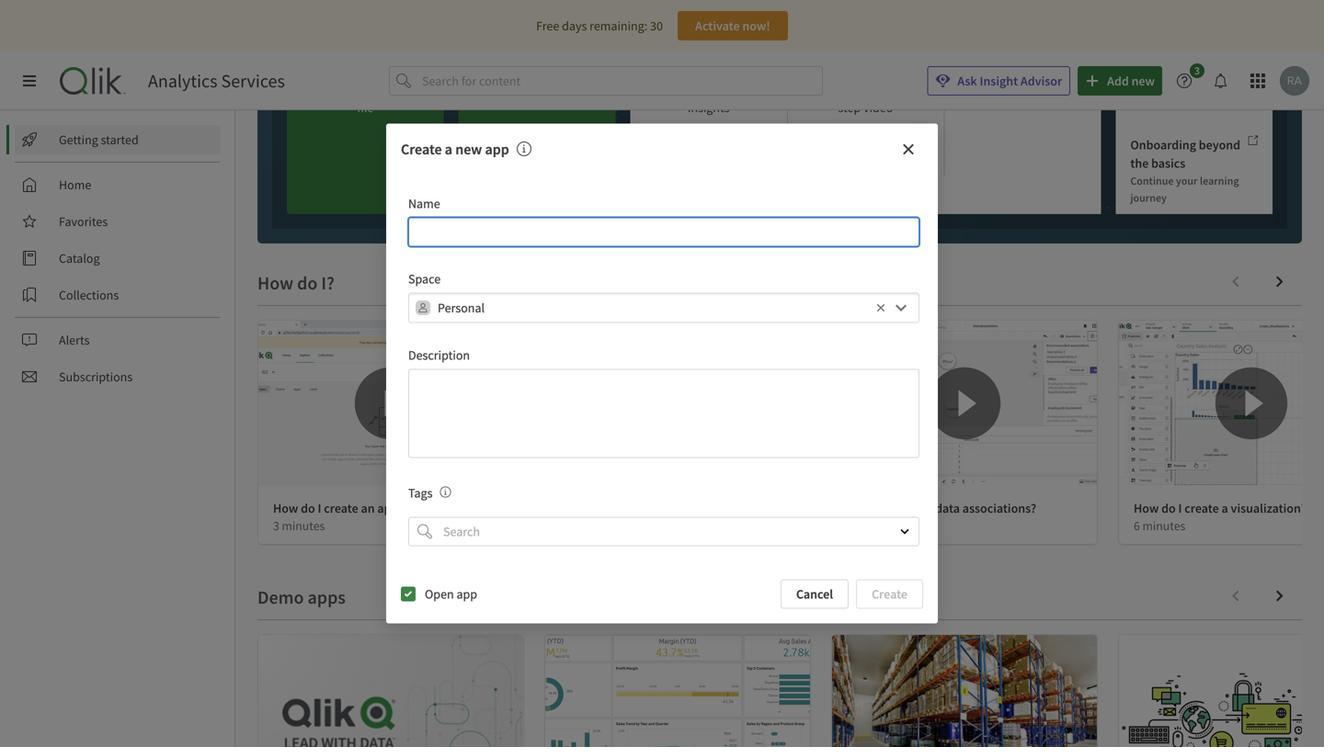 Task type: vqa. For each thing, say whether or not it's contained in the screenshot.
Search text box
yes



Task type: locate. For each thing, give the bounding box(es) containing it.
data inside how do i define data associations? 5 minutes
[[936, 500, 960, 517]]

3
[[273, 518, 279, 534]]

1 i from the left
[[318, 500, 321, 517]]

how for how do i create an app? 3 minutes
[[273, 500, 298, 517]]

0 horizontal spatial app?
[[377, 500, 404, 517]]

your
[[1176, 174, 1198, 188]]

how up 5
[[847, 500, 872, 517]]

journey
[[1131, 191, 1167, 205]]

collections
[[59, 287, 119, 304]]

main content
[[235, 0, 1325, 748]]

how inside 'how do i create an app? 3 minutes'
[[273, 500, 298, 517]]

1 horizontal spatial create
[[1185, 500, 1219, 517]]

minutes
[[282, 518, 325, 534], [569, 518, 612, 534], [856, 518, 899, 534], [1143, 518, 1186, 534]]

how do i create a visualization? 6 minutes
[[1134, 500, 1307, 534]]

continue
[[1131, 174, 1174, 188]]

create inside 'how do i create an app? 3 minutes'
[[324, 500, 358, 517]]

0 vertical spatial the
[[1184, 96, 1200, 110]]

do inside 'how do i create an app? 3 minutes'
[[301, 500, 315, 517]]

create
[[324, 500, 358, 517], [1185, 500, 1219, 517]]

1 create from the left
[[324, 500, 358, 517]]

visualization?
[[1231, 500, 1307, 517]]

experience data to insights button
[[630, 0, 787, 214]]

4 how from the left
[[1134, 500, 1159, 517]]

app? right into
[[706, 500, 733, 517]]

data
[[721, 77, 745, 94], [638, 500, 663, 517], [936, 500, 960, 517]]

3 do from the left
[[875, 500, 889, 517]]

2 create from the left
[[1185, 500, 1219, 517]]

how do i create an app? image
[[258, 321, 523, 487]]

data left into
[[638, 500, 663, 517]]

1 app? from the left
[[377, 500, 404, 517]]

create inside how do i create a visualization? 6 minutes
[[1185, 500, 1219, 517]]

Space text field
[[438, 293, 872, 323]]

1 horizontal spatial an
[[690, 500, 704, 517]]

beyond
[[1199, 136, 1241, 153]]

1 horizontal spatial data
[[721, 77, 745, 94]]

Name text field
[[408, 218, 920, 247]]

0 horizontal spatial an
[[361, 500, 375, 517]]

how do i load data into an app? image
[[545, 321, 810, 487]]

minutes right 6 on the bottom of the page
[[1143, 518, 1186, 534]]

data right define
[[936, 500, 960, 517]]

define
[[898, 500, 933, 517]]

app right open
[[457, 586, 477, 603]]

minutes right 3
[[282, 518, 325, 534]]

favorites
[[59, 213, 108, 230]]

how do i create an app? element
[[273, 500, 404, 517]]

create for an
[[324, 500, 358, 517]]

how
[[273, 500, 298, 517], [560, 500, 585, 517], [847, 500, 872, 517], [1134, 500, 1159, 517]]

4 i from the left
[[1179, 500, 1182, 517]]

1 horizontal spatial a
[[1222, 500, 1229, 517]]

the inside onboarding beyond the basics continue your learning journey
[[1131, 155, 1149, 171]]

0 horizontal spatial a
[[445, 140, 453, 159]]

onboarding beyond the basics continue your learning journey
[[1131, 136, 1241, 205]]

app?
[[377, 500, 404, 517], [706, 500, 733, 517]]

1 do from the left
[[301, 500, 315, 517]]

a left new
[[445, 140, 453, 159]]

how do i load data into an app?
[[560, 500, 733, 517]]

a left visualization?
[[1222, 500, 1229, 517]]

main content containing experience data to insights
[[235, 0, 1325, 748]]

an
[[361, 500, 375, 517], [690, 500, 704, 517]]

3 minutes from the left
[[856, 518, 899, 534]]

i inside how do i create a visualization? 6 minutes
[[1179, 500, 1182, 517]]

a
[[445, 140, 453, 159], [1222, 500, 1229, 517]]

app
[[485, 140, 509, 159], [457, 586, 477, 603]]

demo app - visualization showcase image
[[258, 636, 523, 748]]

tags
[[408, 485, 433, 502]]

video
[[864, 99, 893, 116]]

app right new
[[485, 140, 509, 159]]

1 vertical spatial the
[[1131, 155, 1149, 171]]

0 vertical spatial a
[[445, 140, 453, 159]]

2 do from the left
[[588, 500, 602, 517]]

2 minutes from the left
[[569, 518, 612, 534]]

1 horizontal spatial app?
[[706, 500, 733, 517]]

create left visualization?
[[1185, 500, 1219, 517]]

i for how do i create a visualization? 6 minutes
[[1179, 500, 1182, 517]]

ask
[[958, 73, 978, 89]]

new
[[456, 140, 482, 159]]

how inside how do i create a visualization? 6 minutes
[[1134, 500, 1159, 517]]

create left new
[[401, 140, 442, 159]]

space
[[408, 271, 441, 288]]

load
[[611, 500, 635, 517]]

insight
[[980, 73, 1018, 89]]

data inside experience data to insights
[[721, 77, 745, 94]]

this
[[852, 77, 872, 94]]

i inside how do i define data associations? 5 minutes
[[892, 500, 895, 517]]

experience
[[659, 77, 718, 94]]

now!
[[743, 17, 771, 34]]

create down "open" icon
[[872, 586, 908, 603]]

1 horizontal spatial the
[[1184, 96, 1200, 110]]

2 an from the left
[[690, 500, 704, 517]]

i inside 'how do i create an app? 3 minutes'
[[318, 500, 321, 517]]

how up 3
[[273, 500, 298, 517]]

activate
[[696, 17, 740, 34]]

into
[[665, 500, 687, 517]]

i
[[318, 500, 321, 517], [605, 500, 608, 517], [892, 500, 895, 517], [1179, 500, 1182, 517]]

an right into
[[690, 500, 704, 517]]

6
[[1134, 518, 1140, 534]]

how up 6 on the bottom of the page
[[1134, 500, 1159, 517]]

how up 7
[[560, 500, 585, 517]]

do inside how do i create a visualization? 6 minutes
[[1162, 500, 1176, 517]]

how inside how do i define data associations? 5 minutes
[[847, 500, 872, 517]]

do for how do i create an app? 3 minutes
[[301, 500, 315, 517]]

create for a
[[1185, 500, 1219, 517]]

getting started link
[[15, 125, 221, 155]]

how do i define data associations? image
[[832, 321, 1097, 487]]

3 i from the left
[[892, 500, 895, 517]]

go
[[1202, 96, 1214, 110]]

advisor
[[1021, 73, 1063, 89]]

do for how do i create a visualization? 6 minutes
[[1162, 500, 1176, 517]]

7
[[560, 518, 566, 534]]

0 horizontal spatial create
[[401, 140, 442, 159]]

home link
[[15, 170, 221, 200]]

demo app - order-to-cash analytics image
[[1119, 636, 1325, 748]]

2 how from the left
[[560, 500, 585, 517]]

4 do from the left
[[1162, 500, 1176, 517]]

1 an from the left
[[361, 500, 375, 517]]

1 how from the left
[[273, 500, 298, 517]]

ask insight advisor button
[[927, 66, 1071, 96]]

1 vertical spatial app
[[457, 586, 477, 603]]

create inside button
[[872, 586, 908, 603]]

step-
[[874, 77, 901, 94]]

do
[[301, 500, 315, 517], [588, 500, 602, 517], [875, 500, 889, 517], [1162, 500, 1176, 517]]

minutes inside how do i define data associations? 5 minutes
[[856, 518, 899, 534]]

i for how do i load data into an app?
[[605, 500, 608, 517]]

minutes inside how do i create a visualization? 6 minutes
[[1143, 518, 1186, 534]]

step
[[838, 99, 861, 116]]

data for how do i load data into an app?
[[638, 500, 663, 517]]

navigation pane element
[[0, 118, 235, 399]]

minutes right 7
[[569, 518, 612, 534]]

data left to
[[721, 77, 745, 94]]

2 horizontal spatial data
[[936, 500, 960, 517]]

0 horizontal spatial the
[[1131, 155, 1149, 171]]

open image
[[900, 527, 911, 538]]

0 horizontal spatial data
[[638, 500, 663, 517]]

4 minutes from the left
[[1143, 518, 1186, 534]]

0 vertical spatial create
[[401, 140, 442, 159]]

app? left tags
[[377, 500, 404, 517]]

1 vertical spatial create
[[872, 586, 908, 603]]

do inside how do i define data associations? 5 minutes
[[875, 500, 889, 517]]

create
[[401, 140, 442, 159], [872, 586, 908, 603]]

demo app - beginner's tutorial image
[[545, 636, 810, 748]]

1 minutes from the left
[[282, 518, 325, 534]]

started
[[101, 132, 139, 148]]

demo app - sap procurement image
[[832, 636, 1097, 748]]

favorites link
[[15, 207, 221, 236]]

minutes right 5
[[856, 518, 899, 534]]

the left go
[[1184, 96, 1200, 110]]

catalog
[[59, 250, 100, 267]]

app? inside 'how do i create an app? 3 minutes'
[[377, 500, 404, 517]]

0 horizontal spatial create
[[324, 500, 358, 517]]

how do i define data associations? element
[[847, 500, 1037, 517]]

1 horizontal spatial create
[[872, 586, 908, 603]]

the up continue
[[1131, 155, 1149, 171]]

an left tags
[[361, 500, 375, 517]]

minutes inside 'how do i create an app? 3 minutes'
[[282, 518, 325, 534]]

do for how do i define data associations? 5 minutes
[[875, 500, 889, 517]]

analyze
[[1131, 96, 1167, 110]]

2 i from the left
[[605, 500, 608, 517]]

0 vertical spatial app
[[485, 140, 509, 159]]

minutes for how do i create an app?
[[282, 518, 325, 534]]

on
[[1170, 96, 1182, 110]]

how for how do i create a visualization? 6 minutes
[[1134, 500, 1159, 517]]

home
[[59, 177, 91, 193]]

getting started
[[59, 132, 139, 148]]

the
[[1184, 96, 1200, 110], [1131, 155, 1149, 171]]

1 vertical spatial a
[[1222, 500, 1229, 517]]

analytics services element
[[148, 69, 285, 92]]

create left tags
[[324, 500, 358, 517]]

description
[[408, 347, 470, 364]]

minutes for how do i define data associations?
[[856, 518, 899, 534]]

3 how from the left
[[847, 500, 872, 517]]

create a new app dialog
[[386, 124, 938, 624]]



Task type: describe. For each thing, give the bounding box(es) containing it.
analyze on the go link
[[1116, 51, 1273, 120]]

ask insight advisor
[[958, 73, 1063, 89]]

open
[[425, 586, 454, 603]]

activate now! link
[[678, 11, 788, 40]]

subscriptions link
[[15, 362, 221, 392]]

how for how do i define data associations? 5 minutes
[[847, 500, 872, 517]]

how do i create a visualization? element
[[1134, 500, 1307, 517]]

open app
[[425, 586, 477, 603]]

catalog link
[[15, 244, 221, 273]]

activate now!
[[696, 17, 771, 34]]

create a new app
[[401, 140, 509, 159]]

free
[[536, 17, 560, 34]]

subscriptions
[[59, 369, 133, 385]]

create button
[[856, 580, 924, 609]]

start typing a tag name. select an existing tag or create a new tag by pressing enter or comma. press backspace to remove a tag. tooltip
[[433, 485, 451, 502]]

how for how do i load data into an app?
[[560, 500, 585, 517]]

alerts
[[59, 332, 90, 349]]

collections link
[[15, 281, 221, 310]]

to
[[747, 77, 758, 94]]

analyze on the go
[[1131, 96, 1214, 110]]

i for how do i define data associations? 5 minutes
[[892, 500, 895, 517]]

minutes for how do i create a visualization?
[[1143, 518, 1186, 534]]

how do i create an app? 3 minutes
[[273, 500, 404, 534]]

insights
[[688, 99, 730, 116]]

5
[[847, 518, 853, 534]]

30
[[650, 17, 663, 34]]

follow this step-by- step video button
[[787, 0, 944, 214]]

follow
[[813, 77, 849, 94]]

alerts link
[[15, 326, 221, 355]]

Search text field
[[440, 517, 884, 547]]

cancel button
[[781, 580, 849, 609]]

Description text field
[[408, 369, 920, 458]]

how do i define data associations? 5 minutes
[[847, 500, 1037, 534]]

experience data to insights
[[659, 77, 758, 116]]

days
[[562, 17, 587, 34]]

basics
[[1152, 155, 1186, 171]]

the for basics
[[1131, 155, 1149, 171]]

1 horizontal spatial app
[[485, 140, 509, 159]]

name
[[408, 196, 440, 212]]

7 minutes
[[560, 518, 612, 534]]

do for how do i load data into an app?
[[588, 500, 602, 517]]

create for create
[[872, 586, 908, 603]]

getting
[[59, 132, 98, 148]]

remaining:
[[590, 17, 648, 34]]

0 horizontal spatial app
[[457, 586, 477, 603]]

i for how do i create an app? 3 minutes
[[318, 500, 321, 517]]

follow this step-by- step video
[[813, 77, 918, 116]]

learning
[[1200, 174, 1240, 188]]

an inside 'how do i create an app? 3 minutes'
[[361, 500, 375, 517]]

by-
[[901, 77, 918, 94]]

associations?
[[963, 500, 1037, 517]]

onboarding
[[1131, 136, 1197, 153]]

a inside how do i create a visualization? 6 minutes
[[1222, 500, 1229, 517]]

analytics
[[148, 69, 218, 92]]

create for create a new app
[[401, 140, 442, 159]]

search image
[[418, 525, 432, 539]]

services
[[221, 69, 285, 92]]

analytics services
[[148, 69, 285, 92]]

start typing a tag name. select an existing tag or create a new tag by pressing enter or comma. press backspace to remove a tag. image
[[440, 487, 451, 498]]

a inside dialog
[[445, 140, 453, 159]]

the for go
[[1184, 96, 1200, 110]]

how do i create a visualization? image
[[1119, 321, 1325, 487]]

close sidebar menu image
[[22, 74, 37, 88]]

2 app? from the left
[[706, 500, 733, 517]]

data for how do i define data associations? 5 minutes
[[936, 500, 960, 517]]

cancel
[[796, 586, 833, 603]]

free days remaining: 30
[[536, 17, 663, 34]]



